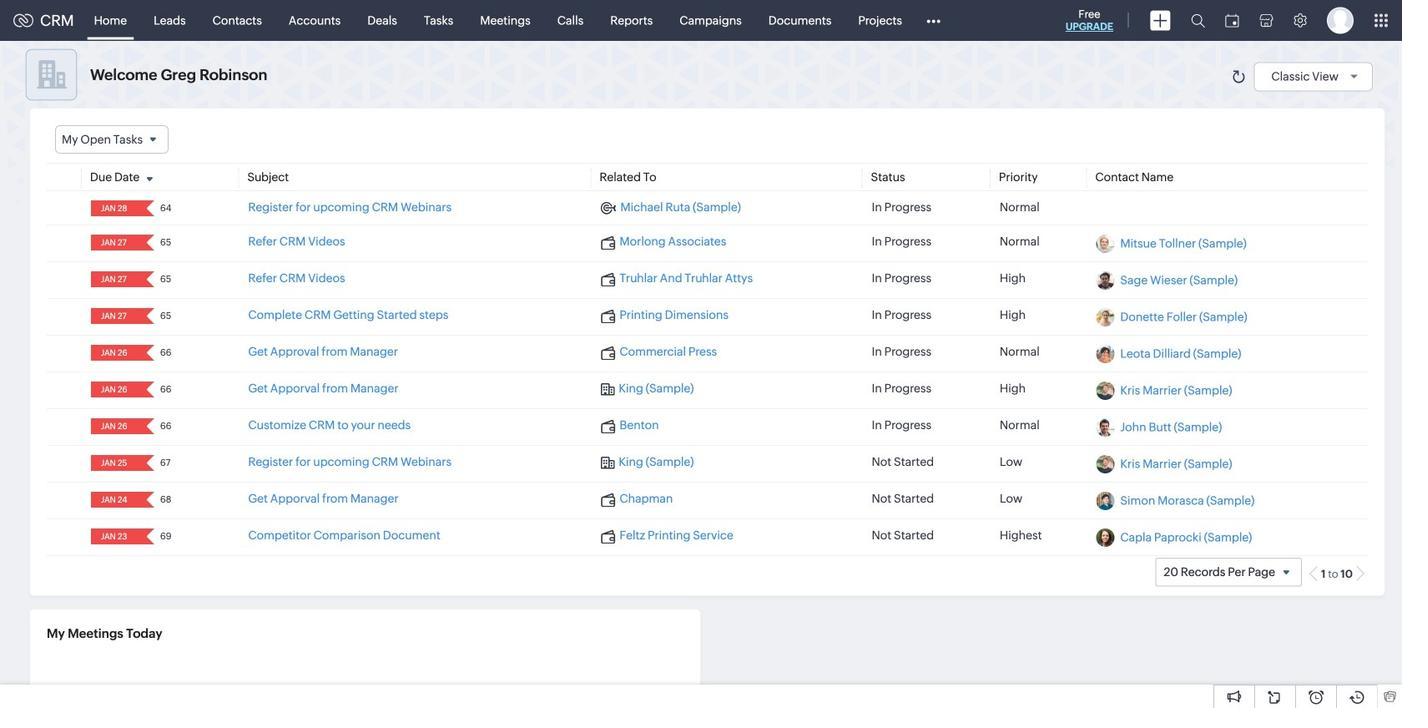 Task type: describe. For each thing, give the bounding box(es) containing it.
profile image
[[1328, 7, 1354, 34]]

search image
[[1191, 13, 1206, 28]]

create menu element
[[1141, 0, 1181, 40]]

search element
[[1181, 0, 1216, 41]]

create menu image
[[1151, 10, 1171, 30]]



Task type: locate. For each thing, give the bounding box(es) containing it.
None field
[[55, 125, 169, 154], [96, 201, 135, 216], [96, 235, 135, 251], [96, 272, 135, 287], [96, 308, 135, 324], [96, 345, 135, 361], [96, 382, 135, 398], [96, 418, 135, 434], [96, 455, 135, 471], [96, 492, 135, 508], [96, 529, 135, 545], [55, 125, 169, 154], [96, 201, 135, 216], [96, 235, 135, 251], [96, 272, 135, 287], [96, 308, 135, 324], [96, 345, 135, 361], [96, 382, 135, 398], [96, 418, 135, 434], [96, 455, 135, 471], [96, 492, 135, 508], [96, 529, 135, 545]]

calendar image
[[1226, 14, 1240, 27]]

profile element
[[1318, 0, 1364, 40]]

Other Modules field
[[916, 7, 952, 34]]

logo image
[[13, 14, 33, 27]]



Task type: vqa. For each thing, say whether or not it's contained in the screenshot.
The Visits in Visits link
no



